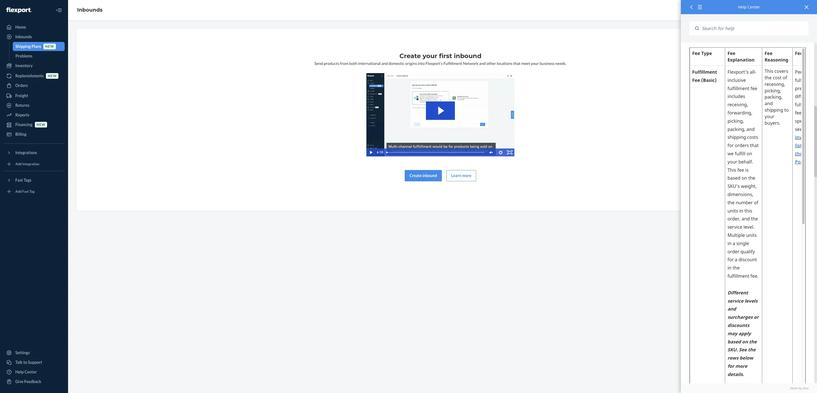 Task type: describe. For each thing, give the bounding box(es) containing it.
home
[[15, 25, 26, 30]]

home link
[[3, 23, 65, 32]]

products
[[324, 61, 340, 66]]

returns
[[15, 103, 29, 108]]

flexport's
[[426, 61, 443, 66]]

add for add fast tag
[[15, 190, 22, 194]]

help center link
[[3, 368, 65, 377]]

1 horizontal spatial inbounds
[[77, 7, 103, 13]]

1 vertical spatial center
[[25, 370, 37, 375]]

dixa
[[803, 387, 809, 391]]

add for add integration
[[15, 162, 22, 166]]

other
[[487, 61, 496, 66]]

network
[[463, 61, 479, 66]]

learn more
[[452, 173, 472, 178]]

replenishments
[[15, 74, 44, 78]]

fast tags button
[[3, 176, 65, 185]]

new for shipping plans
[[45, 44, 54, 49]]

learn more button
[[447, 170, 477, 182]]

tags
[[24, 178, 31, 183]]

give feedback
[[15, 380, 41, 385]]

add fast tag
[[15, 190, 35, 194]]

more
[[462, 173, 472, 178]]

reports
[[15, 113, 29, 117]]

first
[[439, 52, 452, 60]]

billing
[[15, 132, 27, 137]]

create for inbound
[[410, 173, 422, 178]]

0 vertical spatial help center
[[738, 4, 761, 10]]

freight link
[[3, 91, 65, 100]]

inventory
[[15, 63, 33, 68]]

fast tags
[[15, 178, 31, 183]]

by
[[799, 387, 802, 391]]

both
[[349, 61, 358, 66]]

origins
[[406, 61, 417, 66]]

problems
[[15, 54, 32, 58]]

add integration link
[[3, 160, 65, 169]]

shipping
[[15, 44, 31, 49]]

orders link
[[3, 81, 65, 90]]

tag
[[29, 190, 35, 194]]

elevio by dixa link
[[690, 387, 809, 391]]

needs.
[[556, 61, 567, 66]]

inbound inside create your first inbound send products from both international and domestic origins into flexport's fulfillment network and other locations that meet your business needs.
[[454, 52, 482, 60]]

freight
[[15, 93, 28, 98]]

give feedback button
[[3, 378, 65, 387]]

international
[[358, 61, 381, 66]]

locations
[[497, 61, 513, 66]]

billing link
[[3, 130, 65, 139]]

1 vertical spatial fast
[[22, 190, 29, 194]]

orders
[[15, 83, 28, 88]]

returns link
[[3, 101, 65, 110]]

integration
[[22, 162, 39, 166]]

support
[[28, 360, 42, 365]]

new for financing
[[36, 123, 45, 127]]

0 horizontal spatial inbounds link
[[3, 32, 65, 41]]



Task type: vqa. For each thing, say whether or not it's contained in the screenshot.
Help Center link
yes



Task type: locate. For each thing, give the bounding box(es) containing it.
inbounds link
[[77, 7, 103, 13], [3, 32, 65, 41]]

center
[[748, 4, 761, 10], [25, 370, 37, 375]]

your up flexport's
[[423, 52, 438, 60]]

domestic
[[389, 61, 405, 66]]

fulfillment
[[444, 61, 463, 66]]

inbound
[[454, 52, 482, 60], [423, 173, 437, 178]]

1 horizontal spatial your
[[531, 61, 539, 66]]

add integration
[[15, 162, 39, 166]]

Search search field
[[700, 21, 809, 36]]

settings
[[15, 351, 30, 356]]

talk to support button
[[3, 358, 65, 368]]

fast left tags
[[15, 178, 23, 183]]

inbound inside 'button'
[[423, 173, 437, 178]]

new
[[45, 44, 54, 49], [48, 74, 57, 78], [36, 123, 45, 127]]

plans
[[32, 44, 41, 49]]

and left other
[[480, 61, 486, 66]]

0 horizontal spatial help center
[[15, 370, 37, 375]]

help up the search search field at the right top
[[738, 4, 747, 10]]

add fast tag link
[[3, 187, 65, 196]]

that
[[514, 61, 521, 66]]

give
[[15, 380, 23, 385]]

flexport logo image
[[6, 7, 32, 13]]

1 vertical spatial inbound
[[423, 173, 437, 178]]

help up give
[[15, 370, 24, 375]]

send
[[315, 61, 323, 66]]

1 vertical spatial create
[[410, 173, 422, 178]]

1 vertical spatial add
[[15, 190, 22, 194]]

create inside create your first inbound send products from both international and domestic origins into flexport's fulfillment network and other locations that meet your business needs.
[[400, 52, 421, 60]]

settings link
[[3, 349, 65, 358]]

to
[[23, 360, 27, 365]]

help
[[738, 4, 747, 10], [15, 370, 24, 375]]

business
[[540, 61, 555, 66]]

0 vertical spatial inbounds
[[77, 7, 103, 13]]

0 vertical spatial your
[[423, 52, 438, 60]]

0 horizontal spatial help
[[15, 370, 24, 375]]

help center down to
[[15, 370, 37, 375]]

0 vertical spatial inbound
[[454, 52, 482, 60]]

0 vertical spatial add
[[15, 162, 22, 166]]

inbounds
[[77, 7, 103, 13], [15, 34, 32, 39]]

talk to support
[[15, 360, 42, 365]]

and
[[382, 61, 388, 66], [480, 61, 486, 66]]

create inbound button
[[405, 170, 442, 182]]

from
[[340, 61, 349, 66]]

create inbound
[[410, 173, 437, 178]]

0 vertical spatial help
[[738, 4, 747, 10]]

1 and from the left
[[382, 61, 388, 66]]

1 vertical spatial help center
[[15, 370, 37, 375]]

inventory link
[[3, 61, 65, 70]]

2 add from the top
[[15, 190, 22, 194]]

0 vertical spatial fast
[[15, 178, 23, 183]]

reports link
[[3, 111, 65, 120]]

center up the search search field at the right top
[[748, 4, 761, 10]]

fast left the tag
[[22, 190, 29, 194]]

0 horizontal spatial center
[[25, 370, 37, 375]]

1 horizontal spatial inbound
[[454, 52, 482, 60]]

add down fast tags
[[15, 190, 22, 194]]

video element
[[367, 73, 515, 157]]

1 horizontal spatial center
[[748, 4, 761, 10]]

0 horizontal spatial inbound
[[423, 173, 437, 178]]

inbound left learn
[[423, 173, 437, 178]]

create your first inbound send products from both international and domestic origins into flexport's fulfillment network and other locations that meet your business needs.
[[315, 52, 567, 66]]

1 horizontal spatial inbounds link
[[77, 7, 103, 13]]

new for replenishments
[[48, 74, 57, 78]]

0 vertical spatial center
[[748, 4, 761, 10]]

1 vertical spatial your
[[531, 61, 539, 66]]

0 horizontal spatial inbounds
[[15, 34, 32, 39]]

talk
[[15, 360, 23, 365]]

financing
[[15, 122, 33, 127]]

close navigation image
[[56, 7, 62, 14]]

fast
[[15, 178, 23, 183], [22, 190, 29, 194]]

problems link
[[13, 52, 65, 61]]

video thumbnail image
[[367, 73, 515, 157], [367, 73, 515, 157]]

and left domestic
[[382, 61, 388, 66]]

1 add from the top
[[15, 162, 22, 166]]

add
[[15, 162, 22, 166], [15, 190, 22, 194]]

new down reports link
[[36, 123, 45, 127]]

inbound up 'network'
[[454, 52, 482, 60]]

create
[[400, 52, 421, 60], [410, 173, 422, 178]]

1 horizontal spatial help center
[[738, 4, 761, 10]]

1 vertical spatial inbounds
[[15, 34, 32, 39]]

integrations
[[15, 150, 37, 155]]

2 and from the left
[[480, 61, 486, 66]]

fast inside dropdown button
[[15, 178, 23, 183]]

help center up the search search field at the right top
[[738, 4, 761, 10]]

your
[[423, 52, 438, 60], [531, 61, 539, 66]]

0 horizontal spatial and
[[382, 61, 388, 66]]

your right meet in the right of the page
[[531, 61, 539, 66]]

1 vertical spatial help
[[15, 370, 24, 375]]

feedback
[[24, 380, 41, 385]]

new up orders link
[[48, 74, 57, 78]]

0 horizontal spatial your
[[423, 52, 438, 60]]

0 vertical spatial new
[[45, 44, 54, 49]]

create for your
[[400, 52, 421, 60]]

0 vertical spatial inbounds link
[[77, 7, 103, 13]]

learn
[[452, 173, 462, 178]]

0 vertical spatial create
[[400, 52, 421, 60]]

1 horizontal spatial help
[[738, 4, 747, 10]]

center down talk to support
[[25, 370, 37, 375]]

1 vertical spatial new
[[48, 74, 57, 78]]

into
[[418, 61, 425, 66]]

shipping plans
[[15, 44, 41, 49]]

elevio by dixa
[[791, 387, 809, 391]]

1 horizontal spatial and
[[480, 61, 486, 66]]

new right plans
[[45, 44, 54, 49]]

help center
[[738, 4, 761, 10], [15, 370, 37, 375]]

create inside 'button'
[[410, 173, 422, 178]]

elevio
[[791, 387, 799, 391]]

2 vertical spatial new
[[36, 123, 45, 127]]

meet
[[522, 61, 530, 66]]

add left integration
[[15, 162, 22, 166]]

integrations button
[[3, 148, 65, 158]]

1 vertical spatial inbounds link
[[3, 32, 65, 41]]



